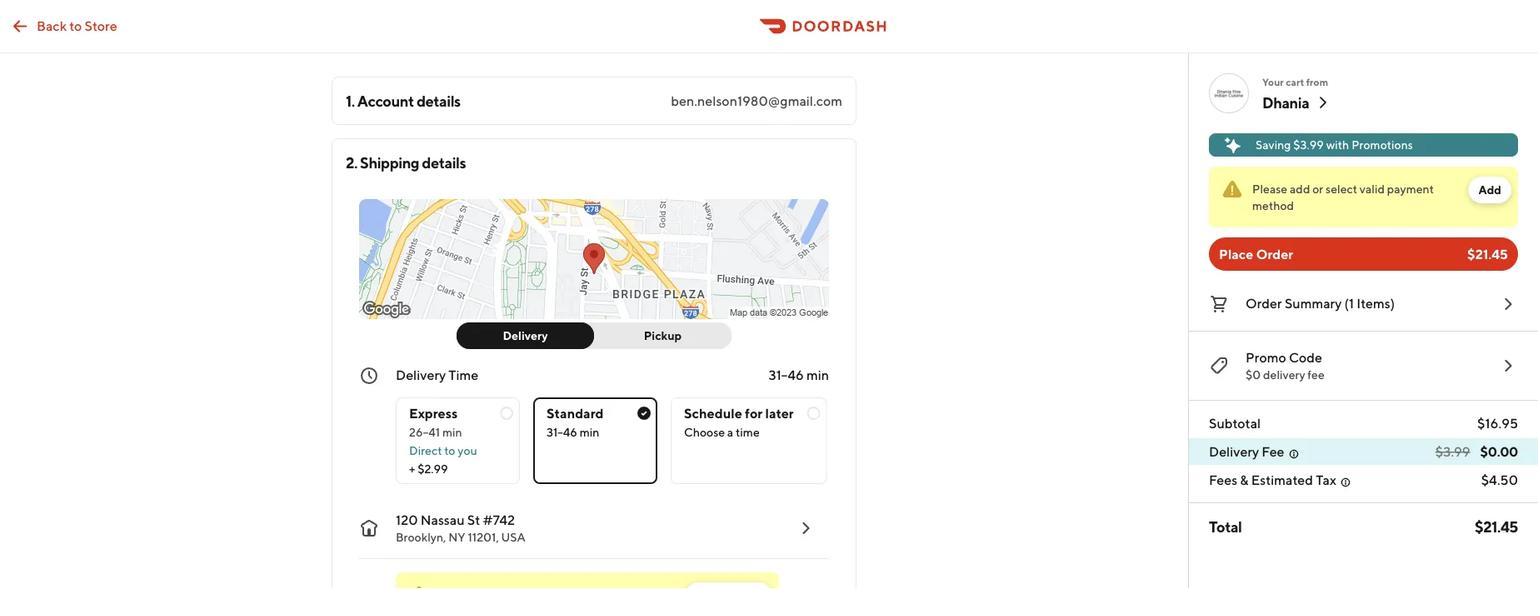 Task type: describe. For each thing, give the bounding box(es) containing it.
$0
[[1246, 368, 1261, 382]]

choose
[[684, 425, 725, 439]]

120 nassau st #742 brooklyn,  ny 11201,  usa
[[396, 512, 526, 544]]

2. shipping
[[346, 153, 419, 171]]

26–41
[[409, 425, 440, 439]]

your
[[1262, 76, 1284, 87]]

order inside button
[[1246, 295, 1282, 311]]

code
[[1289, 350, 1323, 365]]

promo code $0 delivery fee
[[1246, 350, 1325, 382]]

ny
[[448, 530, 465, 544]]

select
[[1326, 182, 1358, 196]]

$0.00
[[1480, 444, 1518, 460]]

details for 2. shipping details
[[422, 153, 466, 171]]

saving $3.99 with promotions button
[[1209, 133, 1518, 157]]

store
[[85, 17, 117, 33]]

tax
[[1316, 472, 1337, 488]]

delivery inside option
[[503, 329, 548, 342]]

your cart from
[[1262, 76, 1328, 87]]

place order
[[1219, 246, 1294, 262]]

later
[[765, 405, 794, 421]]

none radio inside option group
[[396, 397, 520, 484]]

please add or select valid payment method
[[1252, 182, 1434, 212]]

$16.95
[[1478, 415, 1518, 431]]

1. account
[[346, 92, 414, 110]]

schedule for later
[[684, 405, 794, 421]]

back
[[37, 17, 67, 33]]

subtotal
[[1209, 415, 1261, 431]]

$2.99
[[418, 462, 448, 476]]

with
[[1326, 138, 1349, 152]]

nassau
[[421, 512, 465, 528]]

Pickup radio
[[584, 322, 732, 349]]

to inside 26–41 min direct to you + $2.99
[[444, 444, 455, 457]]

1 horizontal spatial 31–46
[[769, 367, 804, 383]]

dhania
[[1262, 93, 1309, 111]]

#742
[[483, 512, 515, 528]]

26–41 min direct to you + $2.99
[[409, 425, 477, 476]]

promotions
[[1352, 138, 1413, 152]]

fee
[[1262, 444, 1285, 460]]

for
[[745, 405, 763, 421]]

1 vertical spatial $21.45
[[1475, 517, 1518, 535]]

saving $3.99 with promotions
[[1256, 138, 1413, 152]]

delivery or pickup selector option group
[[457, 322, 732, 349]]

time
[[736, 425, 760, 439]]

Delivery radio
[[457, 322, 594, 349]]

status containing please add or select valid payment method
[[1209, 167, 1518, 227]]

1. account details
[[346, 92, 461, 110]]

0 vertical spatial order
[[1256, 246, 1294, 262]]

0 horizontal spatial to
[[69, 17, 82, 33]]

a
[[727, 425, 734, 439]]

pickup
[[644, 329, 682, 342]]

place
[[1219, 246, 1254, 262]]

schedule
[[684, 405, 742, 421]]

details for 1. account details
[[417, 92, 461, 110]]

fees & estimated
[[1209, 472, 1313, 488]]

ben.nelson1980@gmail.com
[[671, 93, 842, 109]]

cart
[[1286, 76, 1304, 87]]

or
[[1313, 182, 1324, 196]]

1 horizontal spatial 31–46 min
[[769, 367, 829, 383]]



Task type: vqa. For each thing, say whether or not it's contained in the screenshot.
the topmost details
yes



Task type: locate. For each thing, give the bounding box(es) containing it.
$21.45 down $4.50
[[1475, 517, 1518, 535]]

order summary (1 items) button
[[1209, 291, 1518, 317]]

(1
[[1345, 295, 1354, 311]]

choose a time
[[684, 425, 760, 439]]

&
[[1240, 472, 1249, 488]]

2 horizontal spatial min
[[807, 367, 829, 383]]

31–46 min
[[769, 367, 829, 383], [547, 425, 599, 439]]

option group containing express
[[396, 384, 829, 484]]

2. shipping details
[[346, 153, 466, 171]]

1 horizontal spatial status
[[1209, 167, 1518, 227]]

method
[[1252, 199, 1294, 212]]

order right place
[[1256, 246, 1294, 262]]

order summary (1 items)
[[1246, 295, 1395, 311]]

+
[[409, 462, 415, 476]]

$3.99 left with at the right
[[1294, 138, 1324, 152]]

promo
[[1246, 350, 1286, 365]]

details right 1. account
[[417, 92, 461, 110]]

1 vertical spatial 31–46
[[547, 425, 577, 439]]

0 vertical spatial 31–46
[[769, 367, 804, 383]]

order
[[1256, 246, 1294, 262], [1246, 295, 1282, 311]]

fee
[[1308, 368, 1325, 382]]

0 horizontal spatial status
[[396, 572, 779, 589]]

1 horizontal spatial to
[[444, 444, 455, 457]]

delivery
[[503, 329, 548, 342], [396, 367, 446, 383], [1209, 444, 1259, 460]]

1 vertical spatial status
[[396, 572, 779, 589]]

120
[[396, 512, 418, 528]]

$3.99 inside button
[[1294, 138, 1324, 152]]

option group
[[396, 384, 829, 484]]

1 horizontal spatial min
[[580, 425, 599, 439]]

from
[[1306, 76, 1328, 87]]

back to store
[[37, 17, 117, 33]]

you
[[458, 444, 477, 457]]

add
[[1290, 182, 1310, 196]]

31–46 min down standard
[[547, 425, 599, 439]]

1 vertical spatial $3.99
[[1436, 444, 1470, 460]]

add
[[1479, 183, 1502, 197]]

direct
[[409, 444, 442, 457]]

add button
[[1469, 177, 1512, 203]]

min inside 26–41 min direct to you + $2.99
[[442, 425, 462, 439]]

0 horizontal spatial min
[[442, 425, 462, 439]]

$3.99 left the '$0.00'
[[1436, 444, 1470, 460]]

none radio containing express
[[396, 397, 520, 484]]

11201,
[[468, 530, 499, 544]]

1 horizontal spatial delivery
[[503, 329, 548, 342]]

1 vertical spatial details
[[422, 153, 466, 171]]

None radio
[[533, 397, 657, 484], [671, 397, 827, 484], [533, 397, 657, 484], [671, 397, 827, 484]]

brooklyn,
[[396, 530, 446, 544]]

express
[[409, 405, 458, 421]]

31–46
[[769, 367, 804, 383], [547, 425, 577, 439]]

31–46 min up the later
[[769, 367, 829, 383]]

order left summary
[[1246, 295, 1282, 311]]

standard
[[547, 405, 604, 421]]

delivery time
[[396, 367, 478, 383]]

0 horizontal spatial $3.99
[[1294, 138, 1324, 152]]

$3.99
[[1294, 138, 1324, 152], [1436, 444, 1470, 460]]

summary
[[1285, 295, 1342, 311]]

1 horizontal spatial $3.99
[[1436, 444, 1470, 460]]

1 vertical spatial to
[[444, 444, 455, 457]]

0 vertical spatial delivery
[[503, 329, 548, 342]]

payment
[[1387, 182, 1434, 196]]

items)
[[1357, 295, 1395, 311]]

$4.50
[[1481, 472, 1518, 488]]

1 vertical spatial 31–46 min
[[547, 425, 599, 439]]

0 vertical spatial details
[[417, 92, 461, 110]]

to left the you
[[444, 444, 455, 457]]

0 vertical spatial 31–46 min
[[769, 367, 829, 383]]

2 horizontal spatial delivery
[[1209, 444, 1259, 460]]

0 vertical spatial $3.99
[[1294, 138, 1324, 152]]

dhania link
[[1262, 92, 1333, 112]]

estimated
[[1251, 472, 1313, 488]]

1 vertical spatial delivery
[[396, 367, 446, 383]]

0 vertical spatial status
[[1209, 167, 1518, 227]]

back to store link
[[0, 10, 127, 43]]

valid
[[1360, 182, 1385, 196]]

details right 2. shipping
[[422, 153, 466, 171]]

0 vertical spatial to
[[69, 17, 82, 33]]

status
[[1209, 167, 1518, 227], [396, 572, 779, 589]]

usa
[[501, 530, 526, 544]]

None radio
[[396, 397, 520, 484]]

1 vertical spatial order
[[1246, 295, 1282, 311]]

total
[[1209, 517, 1242, 535]]

please
[[1252, 182, 1288, 196]]

31–46 inside option group
[[547, 425, 577, 439]]

0 horizontal spatial 31–46
[[547, 425, 577, 439]]

to
[[69, 17, 82, 33], [444, 444, 455, 457]]

$21.45 down add 'button'
[[1468, 246, 1508, 262]]

delivery
[[1263, 368, 1305, 382]]

to right back
[[69, 17, 82, 33]]

0 horizontal spatial 31–46 min
[[547, 425, 599, 439]]

31–46 up the later
[[769, 367, 804, 383]]

0 horizontal spatial delivery
[[396, 367, 446, 383]]

time
[[449, 367, 478, 383]]

0 vertical spatial $21.45
[[1468, 246, 1508, 262]]

fees
[[1209, 472, 1238, 488]]

$21.45
[[1468, 246, 1508, 262], [1475, 517, 1518, 535]]

2 vertical spatial delivery
[[1209, 444, 1259, 460]]

details
[[417, 92, 461, 110], [422, 153, 466, 171]]

min
[[807, 367, 829, 383], [442, 425, 462, 439], [580, 425, 599, 439]]

saving
[[1256, 138, 1291, 152]]

st
[[467, 512, 480, 528]]

31–46 down standard
[[547, 425, 577, 439]]



